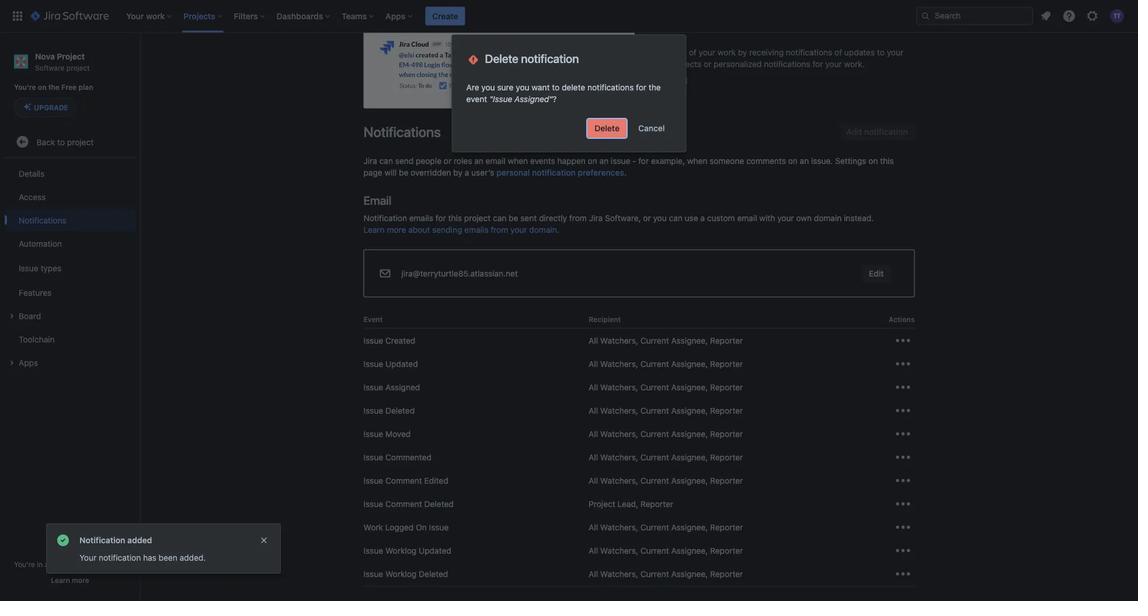 Task type: describe. For each thing, give the bounding box(es) containing it.
comment for deleted
[[386, 500, 422, 510]]

apps button
[[5, 351, 136, 375]]

details
[[19, 169, 45, 178]]

worklog for updated
[[386, 547, 417, 556]]

assignee, for issue commented
[[672, 453, 708, 463]]

comments
[[747, 156, 786, 166]]

danger image
[[467, 50, 481, 67]]

created
[[386, 336, 416, 346]]

project inside the "nova project software project"
[[57, 51, 85, 61]]

all watchers, current assignee, reporter for issue moved
[[589, 430, 743, 439]]

all for work logged on issue
[[589, 523, 598, 533]]

jira issue preview in slack image
[[364, 25, 635, 109]]

current for issue commented
[[641, 453, 669, 463]]

slack
[[394, 1, 427, 18]]

reporter for issue created
[[711, 336, 743, 346]]

back to project
[[37, 137, 94, 147]]

directly
[[539, 214, 567, 223]]

0 vertical spatial from
[[570, 214, 587, 223]]

this inside email notification emails for this project can be sent directly from jira software, or you can use a custom email with your own domain instead. learn more about sending emails from your domain .
[[449, 214, 462, 223]]

someone
[[710, 156, 745, 166]]

software,
[[605, 214, 641, 223]]

watchers, for issue comment edited
[[601, 476, 639, 486]]

1 when from the left
[[508, 156, 528, 166]]

0 horizontal spatial you
[[482, 83, 495, 92]]

managed
[[70, 561, 101, 569]]

moved
[[386, 430, 411, 439]]

create banner
[[0, 0, 1139, 33]]

project inside email notification emails for this project can be sent directly from jira software, or you can use a custom email with your own domain instead. learn more about sending emails from your domain .
[[464, 214, 491, 223]]

recipient
[[589, 316, 621, 324]]

get started link
[[644, 75, 688, 87]]

reporter for issue worklog updated
[[711, 547, 743, 556]]

all for issue comment edited
[[589, 476, 598, 486]]

group containing details
[[5, 158, 136, 378]]

issue worklog deleted
[[364, 570, 448, 580]]

you're for you're on the free plan
[[14, 83, 36, 91]]

assignee, for issue moved
[[672, 430, 708, 439]]

current for work logged on issue
[[641, 523, 669, 533]]

cancel
[[639, 124, 665, 133]]

personal notification preferences link
[[497, 167, 625, 179]]

0 horizontal spatial notification
[[79, 536, 125, 546]]

assigned
[[386, 383, 420, 393]]

watchers, for issue deleted
[[601, 406, 639, 416]]

you inside email notification emails for this project can be sent directly from jira software, or you can use a custom email with your own domain instead. learn more about sending emails from your domain .
[[654, 214, 667, 223]]

edited
[[425, 476, 449, 486]]

your notification has been added.
[[79, 554, 206, 563]]

features
[[19, 288, 52, 298]]

events
[[531, 156, 556, 166]]

page
[[364, 168, 383, 178]]

delete button
[[588, 119, 627, 138]]

all for issue worklog deleted
[[589, 570, 598, 580]]

event
[[467, 94, 487, 104]]

are
[[467, 83, 479, 92]]

toolchain link
[[5, 328, 136, 351]]

jira inside email notification emails for this project can be sent directly from jira software, or you can use a custom email with your own domain instead. learn more about sending emails from your domain .
[[589, 214, 603, 223]]

watchers, for issue worklog deleted
[[601, 570, 639, 580]]

project inside the "nova project software project"
[[66, 64, 90, 72]]

nova
[[35, 51, 55, 61]]

or inside jira can send people or roles an email when events happen on an issue - for example, when someone comments on an issue. settings on this page will be overridden by a user's
[[444, 156, 452, 166]]

0 horizontal spatial to
[[57, 137, 65, 147]]

watchers, for issue created
[[601, 336, 639, 346]]

1 horizontal spatial updated
[[419, 547, 452, 556]]

apps
[[19, 358, 38, 368]]

delete notification dialog
[[453, 35, 686, 152]]

top
[[675, 48, 687, 58]]

the inside are you sure you want to delete notifications for the event
[[649, 83, 661, 92]]

notification for personal
[[532, 168, 576, 178]]

worklog for deleted
[[386, 570, 417, 580]]

deleted for comment
[[425, 500, 454, 510]]

0 vertical spatial .
[[625, 168, 627, 178]]

issue types link
[[5, 255, 136, 281]]

0 horizontal spatial the
[[48, 83, 60, 91]]

plan
[[79, 83, 93, 91]]

current for issue updated
[[641, 360, 669, 369]]

dismiss image
[[259, 536, 269, 546]]

reporter for issue moved
[[711, 430, 743, 439]]

get started
[[644, 76, 688, 86]]

your right updates
[[887, 48, 904, 58]]

all watchers, current assignee, reporter for issue worklog deleted
[[589, 570, 743, 580]]

upgrade
[[34, 104, 68, 112]]

0 horizontal spatial a
[[45, 561, 49, 569]]

you're for you're in a team-managed project
[[14, 561, 35, 569]]

project inside back to project link
[[67, 137, 94, 147]]

event
[[364, 316, 383, 324]]

software
[[35, 64, 65, 72]]

current for issue comment edited
[[641, 476, 669, 486]]

your left work
[[699, 48, 716, 58]]

1 horizontal spatial notifications
[[364, 124, 441, 140]]

in
[[37, 561, 43, 569]]

for inside email notification emails for this project can be sent directly from jira software, or you can use a custom email with your own domain instead. learn more about sending emails from your domain .
[[436, 214, 446, 223]]

started
[[660, 76, 688, 86]]

your down sent
[[511, 225, 527, 235]]

reporter for issue updated
[[711, 360, 743, 369]]

personal notification preferences .
[[497, 168, 627, 178]]

edit
[[869, 269, 884, 279]]

all for issue deleted
[[589, 406, 598, 416]]

for inside jira can send people or roles an email when events happen on an issue - for example, when someone comments on an issue. settings on this page will be overridden by a user's
[[639, 156, 649, 166]]

assignee, for issue created
[[672, 336, 708, 346]]

more inside email notification emails for this project can be sent directly from jira software, or you can use a custom email with your own domain instead. learn more about sending emails from your domain .
[[387, 225, 406, 235]]

reporter for work logged on issue
[[711, 523, 743, 533]]

all for issue updated
[[589, 360, 598, 369]]

sending
[[432, 225, 462, 235]]

cancel button
[[632, 119, 672, 138]]

be inside email notification emails for this project can be sent directly from jira software, or you can use a custom email with your own domain instead. learn more about sending emails from your domain .
[[509, 214, 519, 223]]

1 vertical spatial project
[[589, 500, 616, 510]]

free
[[61, 83, 77, 91]]

0 vertical spatial domain
[[814, 214, 842, 223]]

watchers, for issue moved
[[601, 430, 639, 439]]

0 horizontal spatial from
[[491, 225, 509, 235]]

logged
[[386, 523, 414, 533]]

work
[[718, 48, 736, 58]]

issue for issue assigned
[[364, 383, 383, 393]]

issue for issue updated
[[364, 360, 383, 369]]

team-
[[51, 561, 70, 569]]

added
[[127, 536, 152, 546]]

more inside button
[[72, 577, 89, 585]]

own
[[797, 214, 812, 223]]

your left work.
[[826, 60, 842, 69]]

jira can send people or roles an email when events happen on an issue - for example, when someone comments on an issue. settings on this page will be overridden by a user's
[[364, 156, 894, 178]]

issue worklog updated
[[364, 547, 452, 556]]

email notification emails for this project can be sent directly from jira software, or you can use a custom email with your own domain instead. learn more about sending emails from your domain .
[[364, 194, 874, 235]]

you're on the free plan
[[14, 83, 93, 91]]

work
[[364, 523, 383, 533]]

or inside email notification emails for this project can be sent directly from jira software, or you can use a custom email with your own domain instead. learn more about sending emails from your domain .
[[644, 214, 651, 223]]

alert containing notification added
[[47, 525, 280, 574]]

all for issue worklog updated
[[589, 547, 598, 556]]

reporter for issue comment edited
[[711, 476, 743, 486]]

happen
[[558, 156, 586, 166]]

delete
[[562, 83, 586, 92]]

all for issue commented
[[589, 453, 598, 463]]

1 of from the left
[[689, 48, 697, 58]]

issue moved
[[364, 430, 411, 439]]

with
[[760, 214, 776, 223]]

updates
[[845, 48, 875, 58]]

has
[[143, 554, 157, 563]]

on up preferences
[[588, 156, 598, 166]]

access
[[19, 192, 46, 202]]

learn more about sending emails from your domain button
[[364, 224, 557, 236]]

issue for issue moved
[[364, 430, 383, 439]]

?
[[553, 94, 557, 104]]

are you sure you want to delete notifications for the event
[[467, 83, 661, 104]]

project down the notification added
[[103, 561, 126, 569]]

all watchers, current assignee, reporter for issue comment edited
[[589, 476, 743, 486]]

assignee, for issue comment edited
[[672, 476, 708, 486]]

current for issue assigned
[[641, 383, 669, 393]]

or inside stay on top of your work by receiving notifications of updates to your team's projects or personalized notifications for your work.
[[704, 60, 712, 69]]

to inside are you sure you want to delete notifications for the event
[[552, 83, 560, 92]]

3 an from the left
[[800, 156, 809, 166]]

issue comment deleted
[[364, 500, 454, 510]]

email
[[364, 194, 392, 208]]

1 horizontal spatial can
[[493, 214, 507, 223]]

sure
[[498, 83, 514, 92]]

a inside email notification emails for this project can be sent directly from jira software, or you can use a custom email with your own domain instead. learn more about sending emails from your domain .
[[701, 214, 705, 223]]



Task type: locate. For each thing, give the bounding box(es) containing it.
1 you're from the top
[[14, 83, 36, 91]]

issue for issue comment deleted
[[364, 500, 383, 510]]

issue
[[611, 156, 631, 166]]

0 horizontal spatial jira
[[364, 156, 377, 166]]

search image
[[921, 11, 931, 21]]

this right "settings"
[[881, 156, 894, 166]]

0 horizontal spatial email
[[486, 156, 506, 166]]

email up user's
[[486, 156, 506, 166]]

1 vertical spatial notification
[[532, 168, 576, 178]]

2 an from the left
[[600, 156, 609, 166]]

personalized
[[714, 60, 762, 69]]

jira inside jira can send people or roles an email when events happen on an issue - for example, when someone comments on an issue. settings on this page will be overridden by a user's
[[364, 156, 377, 166]]

1 current from the top
[[641, 336, 669, 346]]

0 horizontal spatial learn
[[51, 577, 70, 585]]

by down roles
[[454, 168, 463, 178]]

0 horizontal spatial project
[[57, 51, 85, 61]]

1 horizontal spatial a
[[465, 168, 469, 178]]

0 vertical spatial you're
[[14, 83, 36, 91]]

domain right own
[[814, 214, 842, 223]]

issue for issue comment edited
[[364, 476, 383, 486]]

1 horizontal spatial be
[[509, 214, 519, 223]]

2 all from the top
[[589, 360, 598, 369]]

example,
[[652, 156, 685, 166]]

notification inside email notification emails for this project can be sent directly from jira software, or you can use a custom email with your own domain instead. learn more about sending emails from your domain .
[[364, 214, 407, 223]]

1 horizontal spatial an
[[600, 156, 609, 166]]

emails up about at top left
[[409, 214, 434, 223]]

issue down issue commented
[[364, 476, 383, 486]]

issue comment edited
[[364, 476, 449, 486]]

nova project software project
[[35, 51, 90, 72]]

Search field
[[917, 7, 1034, 25]]

notifications right delete
[[588, 83, 634, 92]]

1 horizontal spatial from
[[570, 214, 587, 223]]

1 horizontal spatial delete
[[595, 124, 620, 133]]

6 watchers, from the top
[[601, 453, 639, 463]]

issue right on
[[429, 523, 449, 533]]

reporter for issue worklog deleted
[[711, 570, 743, 580]]

7 watchers, from the top
[[601, 476, 639, 486]]

0 vertical spatial emails
[[409, 214, 434, 223]]

8 all from the top
[[589, 523, 598, 533]]

issue
[[19, 263, 38, 273], [364, 336, 383, 346], [364, 360, 383, 369], [364, 383, 383, 393], [364, 406, 383, 416], [364, 430, 383, 439], [364, 453, 383, 463], [364, 476, 383, 486], [364, 500, 383, 510], [429, 523, 449, 533], [364, 547, 383, 556], [364, 570, 383, 580]]

instead.
[[844, 214, 874, 223]]

9 assignee, from the top
[[672, 547, 708, 556]]

1 vertical spatial notifications
[[19, 215, 66, 225]]

0 vertical spatial notification
[[364, 214, 407, 223]]

issue down work
[[364, 547, 383, 556]]

0 vertical spatial by
[[739, 48, 748, 58]]

back
[[37, 137, 55, 147]]

updated down on
[[419, 547, 452, 556]]

deleted
[[386, 406, 415, 416], [425, 500, 454, 510], [419, 570, 448, 580]]

assignee, for issue worklog deleted
[[672, 570, 708, 580]]

reporter for issue assigned
[[711, 383, 743, 393]]

1 an from the left
[[475, 156, 484, 166]]

10 assignee, from the top
[[672, 570, 708, 580]]

primary element
[[7, 0, 917, 32]]

work logged on issue
[[364, 523, 449, 533]]

0 vertical spatial project
[[57, 51, 85, 61]]

.
[[625, 168, 627, 178], [557, 225, 560, 235]]

success image
[[56, 534, 70, 548]]

issue updated
[[364, 360, 418, 369]]

for
[[813, 60, 824, 69], [636, 83, 647, 92], [639, 156, 649, 166], [436, 214, 446, 223]]

for left work.
[[813, 60, 824, 69]]

1 vertical spatial comment
[[386, 500, 422, 510]]

1 vertical spatial worklog
[[386, 570, 417, 580]]

2 horizontal spatial or
[[704, 60, 712, 69]]

all for issue assigned
[[589, 383, 598, 393]]

project left lead,
[[589, 500, 616, 510]]

0 vertical spatial deleted
[[386, 406, 415, 416]]

1 all watchers, current assignee, reporter from the top
[[589, 336, 743, 346]]

be left sent
[[509, 214, 519, 223]]

2 of from the left
[[835, 48, 843, 58]]

be inside jira can send people or roles an email when events happen on an issue - for example, when someone comments on an issue. settings on this page will be overridden by a user's
[[399, 168, 409, 178]]

all for issue created
[[589, 336, 598, 346]]

create
[[433, 11, 458, 21]]

worklog down logged
[[386, 547, 417, 556]]

1 horizontal spatial you
[[516, 83, 530, 92]]

notifications up send
[[364, 124, 441, 140]]

1 vertical spatial deleted
[[425, 500, 454, 510]]

on inside stay on top of your work by receiving notifications of updates to your team's projects or personalized notifications for your work.
[[663, 48, 672, 58]]

2 worklog from the top
[[386, 570, 417, 580]]

7 current from the top
[[641, 476, 669, 486]]

when right example,
[[688, 156, 708, 166]]

be down send
[[399, 168, 409, 178]]

issue inside "group"
[[19, 263, 38, 273]]

a right in
[[45, 561, 49, 569]]

2 assignee, from the top
[[672, 360, 708, 369]]

issue up the issue moved
[[364, 406, 383, 416]]

custom
[[708, 214, 735, 223]]

1 horizontal spatial the
[[649, 83, 661, 92]]

when
[[508, 156, 528, 166], [688, 156, 708, 166]]

for inside are you sure you want to delete notifications for the event
[[636, 83, 647, 92]]

0 horizontal spatial emails
[[409, 214, 434, 223]]

0 horizontal spatial updated
[[386, 360, 418, 369]]

0 horizontal spatial an
[[475, 156, 484, 166]]

can inside jira can send people or roles an email when events happen on an issue - for example, when someone comments on an issue. settings on this page will be overridden by a user's
[[380, 156, 393, 166]]

deleted down edited
[[425, 500, 454, 510]]

1 vertical spatial you're
[[14, 561, 35, 569]]

project up learn more about sending emails from your domain button
[[464, 214, 491, 223]]

the
[[649, 83, 661, 92], [48, 83, 60, 91]]

for down team's
[[636, 83, 647, 92]]

1 horizontal spatial by
[[739, 48, 748, 58]]

1 horizontal spatial more
[[387, 225, 406, 235]]

when up personal
[[508, 156, 528, 166]]

current for issue moved
[[641, 430, 669, 439]]

delete inside button
[[595, 124, 620, 133]]

6 all watchers, current assignee, reporter from the top
[[589, 453, 743, 463]]

2 vertical spatial notifications
[[588, 83, 634, 92]]

an up user's
[[475, 156, 484, 166]]

learn more button
[[51, 576, 89, 585]]

2 watchers, from the top
[[601, 360, 639, 369]]

3 all watchers, current assignee, reporter from the top
[[589, 383, 743, 393]]

1 horizontal spatial when
[[688, 156, 708, 166]]

current for issue created
[[641, 336, 669, 346]]

8 assignee, from the top
[[672, 523, 708, 533]]

you're up upgrade button
[[14, 83, 36, 91]]

delete right danger icon
[[485, 51, 519, 65]]

1 vertical spatial email
[[738, 214, 758, 223]]

issue for issue worklog updated
[[364, 547, 383, 556]]

1 worklog from the top
[[386, 547, 417, 556]]

-
[[633, 156, 637, 166]]

0 horizontal spatial of
[[689, 48, 697, 58]]

7 assignee, from the top
[[672, 476, 708, 486]]

toolchain
[[19, 335, 55, 344]]

on up upgrade button
[[38, 83, 46, 91]]

you
[[482, 83, 495, 92], [516, 83, 530, 92], [654, 214, 667, 223]]

2 horizontal spatial you
[[654, 214, 667, 223]]

overridden
[[411, 168, 451, 178]]

on
[[416, 523, 427, 533]]

1 vertical spatial learn
[[51, 577, 70, 585]]

an
[[475, 156, 484, 166], [600, 156, 609, 166], [800, 156, 809, 166]]

issue created
[[364, 336, 416, 346]]

6 current from the top
[[641, 453, 669, 463]]

1 vertical spatial a
[[701, 214, 705, 223]]

emails right sending
[[465, 225, 489, 235]]

10 current from the top
[[641, 570, 669, 580]]

all watchers, current assignee, reporter
[[589, 336, 743, 346], [589, 360, 743, 369], [589, 383, 743, 393], [589, 406, 743, 416], [589, 430, 743, 439], [589, 453, 743, 463], [589, 476, 743, 486], [589, 523, 743, 533], [589, 547, 743, 556], [589, 570, 743, 580]]

this up learn more about sending emails from your domain button
[[449, 214, 462, 223]]

this inside jira can send people or roles an email when events happen on an issue - for example, when someone comments on an issue. settings on this page will be overridden by a user's
[[881, 156, 894, 166]]

for up sending
[[436, 214, 446, 223]]

1 vertical spatial more
[[72, 577, 89, 585]]

can left use
[[669, 214, 683, 223]]

notification inside dialog
[[521, 51, 579, 65]]

notification down the notification added
[[99, 554, 141, 563]]

issue left the moved
[[364, 430, 383, 439]]

issue up work
[[364, 500, 383, 510]]

2 all watchers, current assignee, reporter from the top
[[589, 360, 743, 369]]

delete for delete notification
[[485, 51, 519, 65]]

1 vertical spatial notifications
[[764, 60, 811, 69]]

0 vertical spatial delete
[[485, 51, 519, 65]]

assigned"
[[515, 94, 553, 104]]

5 current from the top
[[641, 430, 669, 439]]

of left updates
[[835, 48, 843, 58]]

1 vertical spatial from
[[491, 225, 509, 235]]

8 current from the top
[[641, 523, 669, 533]]

edit button
[[862, 265, 891, 283]]

1 vertical spatial this
[[449, 214, 462, 223]]

all watchers, current assignee, reporter for issue created
[[589, 336, 743, 346]]

can left sent
[[493, 214, 507, 223]]

lead,
[[618, 500, 639, 510]]

2 comment from the top
[[386, 500, 422, 510]]

1 horizontal spatial email
[[738, 214, 758, 223]]

notifications
[[786, 48, 833, 58], [764, 60, 811, 69], [588, 83, 634, 92]]

on left top
[[663, 48, 672, 58]]

0 vertical spatial be
[[399, 168, 409, 178]]

issue deleted
[[364, 406, 415, 416]]

2 vertical spatial a
[[45, 561, 49, 569]]

by up the personalized
[[739, 48, 748, 58]]

1 horizontal spatial this
[[881, 156, 894, 166]]

assignee, for issue assigned
[[672, 383, 708, 393]]

get
[[644, 76, 658, 86]]

project up software
[[57, 51, 85, 61]]

the down team's
[[649, 83, 661, 92]]

a right use
[[701, 214, 705, 223]]

assignee, for issue worklog updated
[[672, 547, 708, 556]]

4 watchers, from the top
[[601, 406, 639, 416]]

1 vertical spatial domain
[[530, 225, 557, 235]]

1 horizontal spatial notification
[[364, 214, 407, 223]]

0 horizontal spatial .
[[557, 225, 560, 235]]

2 vertical spatial deleted
[[419, 570, 448, 580]]

. inside email notification emails for this project can be sent directly from jira software, or you can use a custom email with your own domain instead. learn more about sending emails from your domain .
[[557, 225, 560, 235]]

2 horizontal spatial can
[[669, 214, 683, 223]]

project lead, reporter
[[589, 500, 674, 510]]

on right "settings"
[[869, 156, 879, 166]]

delete for delete
[[595, 124, 620, 133]]

automation link
[[5, 232, 136, 255]]

4 assignee, from the top
[[672, 406, 708, 416]]

alert
[[47, 525, 280, 574]]

9 all from the top
[[589, 547, 598, 556]]

10 all watchers, current assignee, reporter from the top
[[589, 570, 743, 580]]

6 all from the top
[[589, 453, 598, 463]]

jira left software,
[[589, 214, 603, 223]]

all watchers, current assignee, reporter for issue assigned
[[589, 383, 743, 393]]

to inside stay on top of your work by receiving notifications of updates to your team's projects or personalized notifications for your work.
[[878, 48, 885, 58]]

issue for issue types
[[19, 263, 38, 273]]

emails
[[409, 214, 434, 223], [465, 225, 489, 235]]

or left roles
[[444, 156, 452, 166]]

issue down the issue moved
[[364, 453, 383, 463]]

project up plan
[[66, 64, 90, 72]]

6 assignee, from the top
[[672, 453, 708, 463]]

sent
[[521, 214, 537, 223]]

0 horizontal spatial or
[[444, 156, 452, 166]]

. down directly at the top
[[557, 225, 560, 235]]

you're left in
[[14, 561, 35, 569]]

notification
[[521, 51, 579, 65], [532, 168, 576, 178], [99, 554, 141, 563]]

notifications inside are you sure you want to delete notifications for the event
[[588, 83, 634, 92]]

stay on top of your work by receiving notifications of updates to your team's projects or personalized notifications for your work.
[[644, 48, 904, 69]]

10 watchers, from the top
[[601, 570, 639, 580]]

by inside stay on top of your work by receiving notifications of updates to your team's projects or personalized notifications for your work.
[[739, 48, 748, 58]]

0 vertical spatial learn
[[364, 225, 385, 235]]

all for issue moved
[[589, 430, 598, 439]]

watchers, for issue assigned
[[601, 383, 639, 393]]

watchers, for work logged on issue
[[601, 523, 639, 533]]

1 assignee, from the top
[[672, 336, 708, 346]]

1 vertical spatial by
[[454, 168, 463, 178]]

0 vertical spatial notifications
[[786, 48, 833, 58]]

you up "issue assigned" ?
[[516, 83, 530, 92]]

1 horizontal spatial jira
[[589, 214, 603, 223]]

a inside jira can send people or roles an email when events happen on an issue - for example, when someone comments on an issue. settings on this page will be overridden by a user's
[[465, 168, 469, 178]]

you left use
[[654, 214, 667, 223]]

domain down directly at the top
[[530, 225, 557, 235]]

learn down the team-
[[51, 577, 70, 585]]

5 watchers, from the top
[[601, 430, 639, 439]]

2 vertical spatial to
[[57, 137, 65, 147]]

jira@terryturtle85.atlassian.net
[[402, 269, 518, 279]]

your
[[79, 554, 97, 563]]

from right sending
[[491, 225, 509, 235]]

1 watchers, from the top
[[601, 336, 639, 346]]

1 horizontal spatial or
[[644, 214, 651, 223]]

3 all from the top
[[589, 383, 598, 393]]

to right updates
[[878, 48, 885, 58]]

issue.
[[812, 156, 833, 166]]

3 current from the top
[[641, 383, 669, 393]]

notification for your
[[99, 554, 141, 563]]

for inside stay on top of your work by receiving notifications of updates to your team's projects or personalized notifications for your work.
[[813, 60, 824, 69]]

0 vertical spatial comment
[[386, 476, 422, 486]]

1 vertical spatial updated
[[419, 547, 452, 556]]

notifications down receiving
[[764, 60, 811, 69]]

you're in a team-managed project
[[14, 561, 126, 569]]

all watchers, current assignee, reporter for work logged on issue
[[589, 523, 743, 533]]

"issue
[[490, 94, 513, 104]]

2 you're from the top
[[14, 561, 35, 569]]

issue down issue worklog updated at the left bottom
[[364, 570, 383, 580]]

or right software,
[[644, 214, 651, 223]]

0 horizontal spatial more
[[72, 577, 89, 585]]

for right -
[[639, 156, 649, 166]]

this
[[881, 156, 894, 166], [449, 214, 462, 223]]

updated up assigned
[[386, 360, 418, 369]]

receiving
[[750, 48, 784, 58]]

issue down event in the bottom of the page
[[364, 336, 383, 346]]

1 horizontal spatial project
[[589, 500, 616, 510]]

0 vertical spatial to
[[878, 48, 885, 58]]

1 horizontal spatial emails
[[465, 225, 489, 235]]

2 current from the top
[[641, 360, 669, 369]]

0 vertical spatial or
[[704, 60, 712, 69]]

1 vertical spatial delete
[[595, 124, 620, 133]]

5 all from the top
[[589, 430, 598, 439]]

0 horizontal spatial delete
[[485, 51, 519, 65]]

9 all watchers, current assignee, reporter from the top
[[589, 547, 743, 556]]

1 comment from the top
[[386, 476, 422, 486]]

issue down issue created
[[364, 360, 383, 369]]

watchers, for issue worklog updated
[[601, 547, 639, 556]]

1 horizontal spatial .
[[625, 168, 627, 178]]

or right the projects
[[704, 60, 712, 69]]

0 vertical spatial email
[[486, 156, 506, 166]]

notifications
[[364, 124, 441, 140], [19, 215, 66, 225]]

7 all watchers, current assignee, reporter from the top
[[589, 476, 743, 486]]

worklog down issue worklog updated at the left bottom
[[386, 570, 417, 580]]

issue for issue commented
[[364, 453, 383, 463]]

of right top
[[689, 48, 697, 58]]

issue for issue deleted
[[364, 406, 383, 416]]

deleted down issue worklog updated at the left bottom
[[419, 570, 448, 580]]

use
[[685, 214, 699, 223]]

email inside email notification emails for this project can be sent directly from jira software, or you can use a custom email with your own domain instead. learn more about sending emails from your domain .
[[738, 214, 758, 223]]

issue types
[[19, 263, 62, 273]]

watchers, for issue updated
[[601, 360, 639, 369]]

deleted up the moved
[[386, 406, 415, 416]]

or
[[704, 60, 712, 69], [444, 156, 452, 166], [644, 214, 651, 223]]

1 vertical spatial notification
[[79, 536, 125, 546]]

jira software image
[[30, 9, 109, 23], [30, 9, 109, 23]]

comment down commented
[[386, 476, 422, 486]]

notifications link
[[5, 209, 136, 232]]

5 all watchers, current assignee, reporter from the top
[[589, 430, 743, 439]]

4 current from the top
[[641, 406, 669, 416]]

2 when from the left
[[688, 156, 708, 166]]

1 vertical spatial .
[[557, 225, 560, 235]]

0 horizontal spatial can
[[380, 156, 393, 166]]

1 horizontal spatial domain
[[814, 214, 842, 223]]

issue assigned
[[364, 383, 420, 393]]

board button
[[5, 305, 136, 328]]

access link
[[5, 185, 136, 209]]

send
[[395, 156, 414, 166]]

all
[[589, 336, 598, 346], [589, 360, 598, 369], [589, 383, 598, 393], [589, 406, 598, 416], [589, 430, 598, 439], [589, 453, 598, 463], [589, 476, 598, 486], [589, 523, 598, 533], [589, 547, 598, 556], [589, 570, 598, 580]]

0 horizontal spatial domain
[[530, 225, 557, 235]]

1 vertical spatial or
[[444, 156, 452, 166]]

email
[[486, 156, 506, 166], [738, 214, 758, 223]]

notification for delete
[[521, 51, 579, 65]]

to up ?
[[552, 83, 560, 92]]

people
[[416, 156, 442, 166]]

assignee, for issue deleted
[[672, 406, 708, 416]]

0 vertical spatial a
[[465, 168, 469, 178]]

all watchers, current assignee, reporter for issue commented
[[589, 453, 743, 463]]

comment down issue comment edited
[[386, 500, 422, 510]]

2 horizontal spatial to
[[878, 48, 885, 58]]

by
[[739, 48, 748, 58], [454, 168, 463, 178]]

email left with
[[738, 214, 758, 223]]

2 vertical spatial or
[[644, 214, 651, 223]]

issue for issue worklog deleted
[[364, 570, 383, 580]]

0 vertical spatial this
[[881, 156, 894, 166]]

issue for issue created
[[364, 336, 383, 346]]

0 horizontal spatial when
[[508, 156, 528, 166]]

preferences
[[578, 168, 625, 178]]

can up will
[[380, 156, 393, 166]]

your
[[699, 48, 716, 58], [887, 48, 904, 58], [826, 60, 842, 69], [778, 214, 795, 223], [511, 225, 527, 235]]

more down managed
[[72, 577, 89, 585]]

5 assignee, from the top
[[672, 430, 708, 439]]

all watchers, current assignee, reporter for issue updated
[[589, 360, 743, 369]]

8 watchers, from the top
[[601, 523, 639, 533]]

more left about at top left
[[387, 225, 406, 235]]

learn more
[[51, 577, 89, 585]]

an left issue.
[[800, 156, 809, 166]]

learn down the email
[[364, 225, 385, 235]]

watchers, for issue commented
[[601, 453, 639, 463]]

3 assignee, from the top
[[672, 383, 708, 393]]

1 vertical spatial emails
[[465, 225, 489, 235]]

reporter for issue deleted
[[711, 406, 743, 416]]

2 horizontal spatial an
[[800, 156, 809, 166]]

from right directly at the top
[[570, 214, 587, 223]]

0 horizontal spatial notifications
[[19, 215, 66, 225]]

actions
[[889, 316, 915, 324]]

2 horizontal spatial a
[[701, 214, 705, 223]]

issue left types
[[19, 263, 38, 273]]

comment for edited
[[386, 476, 422, 486]]

a down roles
[[465, 168, 469, 178]]

0 horizontal spatial this
[[449, 214, 462, 223]]

commented
[[386, 453, 432, 463]]

to right back
[[57, 137, 65, 147]]

your left own
[[778, 214, 795, 223]]

you right are
[[482, 83, 495, 92]]

comment
[[386, 476, 422, 486], [386, 500, 422, 510]]

0 horizontal spatial by
[[454, 168, 463, 178]]

jira up page
[[364, 156, 377, 166]]

3 watchers, from the top
[[601, 383, 639, 393]]

delete up issue
[[595, 124, 620, 133]]

1 all from the top
[[589, 336, 598, 346]]

back to project link
[[5, 130, 136, 154]]

0 vertical spatial updated
[[386, 360, 418, 369]]

assignee, for issue updated
[[672, 360, 708, 369]]

0 vertical spatial jira
[[364, 156, 377, 166]]

email inside jira can send people or roles an email when events happen on an issue - for example, when someone comments on an issue. settings on this page will be overridden by a user's
[[486, 156, 506, 166]]

4 all from the top
[[589, 406, 598, 416]]

slack logo image
[[364, 0, 384, 20]]

notification up want on the left
[[521, 51, 579, 65]]

been
[[159, 554, 178, 563]]

will
[[385, 168, 397, 178]]

7 all from the top
[[589, 476, 598, 486]]

team's
[[644, 60, 669, 69]]

notification added
[[79, 536, 152, 546]]

notifications up automation on the top left
[[19, 215, 66, 225]]

current for issue worklog updated
[[641, 547, 669, 556]]

4 all watchers, current assignee, reporter from the top
[[589, 406, 743, 416]]

on right comments
[[789, 156, 798, 166]]

0 vertical spatial worklog
[[386, 547, 417, 556]]

personal
[[497, 168, 530, 178]]

reporter for issue commented
[[711, 453, 743, 463]]

by inside jira can send people or roles an email when events happen on an issue - for example, when someone comments on an issue. settings on this page will be overridden by a user's
[[454, 168, 463, 178]]

notification up your
[[79, 536, 125, 546]]

all watchers, current assignee, reporter for issue deleted
[[589, 406, 743, 416]]

notification down the email
[[364, 214, 407, 223]]

reporter
[[711, 336, 743, 346], [711, 360, 743, 369], [711, 383, 743, 393], [711, 406, 743, 416], [711, 430, 743, 439], [711, 453, 743, 463], [711, 476, 743, 486], [641, 500, 674, 510], [711, 523, 743, 533], [711, 547, 743, 556], [711, 570, 743, 580]]

email icon image
[[378, 267, 392, 281]]

current for issue worklog deleted
[[641, 570, 669, 580]]

all watchers, current assignee, reporter for issue worklog updated
[[589, 547, 743, 556]]

0 vertical spatial more
[[387, 225, 406, 235]]

8 all watchers, current assignee, reporter from the top
[[589, 523, 743, 533]]

automation
[[19, 239, 62, 249]]

10 all from the top
[[589, 570, 598, 580]]

9 current from the top
[[641, 547, 669, 556]]

project up details link
[[67, 137, 94, 147]]

features link
[[5, 281, 136, 305]]

9 watchers, from the top
[[601, 547, 639, 556]]

deleted for worklog
[[419, 570, 448, 580]]

notification down events
[[532, 168, 576, 178]]

learn inside email notification emails for this project can be sent directly from jira software, or you can use a custom email with your own domain instead. learn more about sending emails from your domain .
[[364, 225, 385, 235]]

assignee, for work logged on issue
[[672, 523, 708, 533]]

issue up issue deleted
[[364, 383, 383, 393]]

settings
[[836, 156, 867, 166]]

. down issue
[[625, 168, 627, 178]]

issue commented
[[364, 453, 432, 463]]

notifications right receiving
[[786, 48, 833, 58]]

current for issue deleted
[[641, 406, 669, 416]]

learn inside button
[[51, 577, 70, 585]]

group
[[5, 158, 136, 378]]

an up preferences
[[600, 156, 609, 166]]



Task type: vqa. For each thing, say whether or not it's contained in the screenshot.
personal
yes



